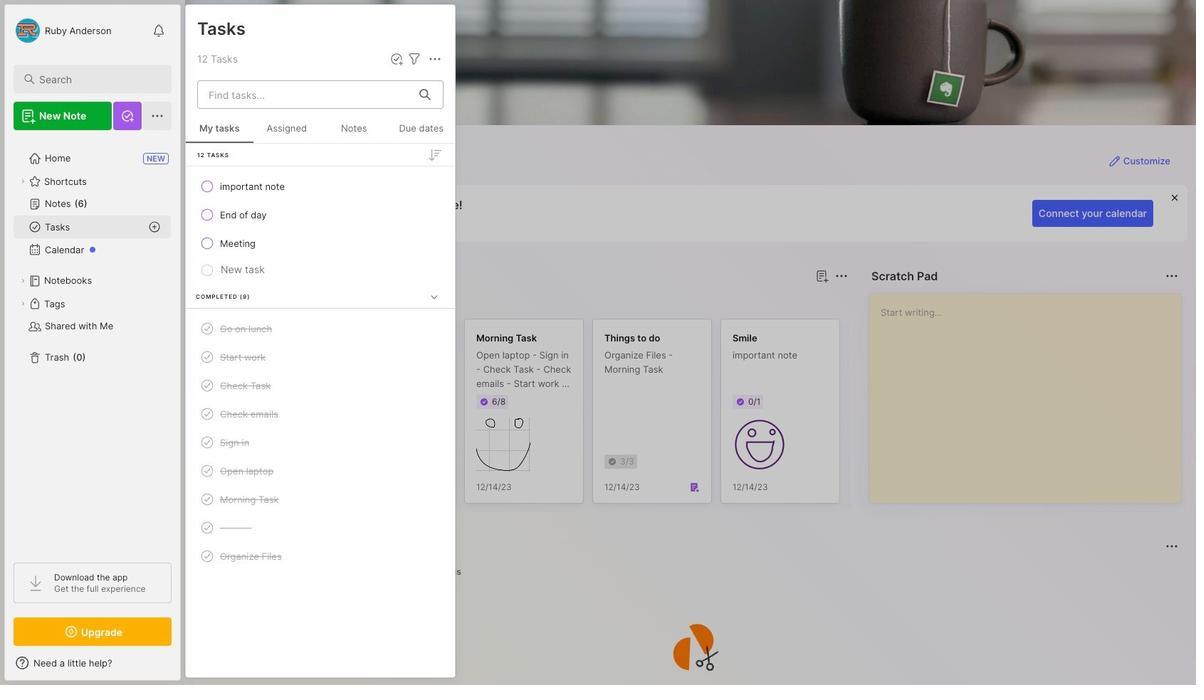 Task type: describe. For each thing, give the bounding box(es) containing it.
check task 2 cell
[[220, 379, 271, 393]]

more actions and view options image
[[427, 51, 444, 68]]

filter tasks image
[[406, 51, 423, 68]]

2 tab list from the top
[[211, 564, 1176, 581]]

Search text field
[[39, 73, 159, 86]]

tree inside main element
[[5, 139, 180, 550]]

1 thumbnail image from the left
[[476, 418, 531, 472]]

Find tasks… text field
[[200, 83, 411, 106]]

9 row from the top
[[192, 459, 449, 484]]

click to collapse image
[[180, 659, 190, 676]]

7 cell
[[220, 521, 251, 535]]

1 row from the top
[[192, 174, 449, 199]]

Start writing… text field
[[881, 294, 1181, 492]]

5 row from the top
[[192, 345, 449, 370]]

6 row from the top
[[192, 373, 449, 399]]

10 row from the top
[[192, 487, 449, 513]]

end of day 1 cell
[[220, 208, 267, 222]]

meeting 2 cell
[[220, 236, 256, 251]]

7 row from the top
[[192, 402, 449, 427]]

go on lunch 0 cell
[[220, 322, 272, 336]]

check emails 3 cell
[[220, 407, 278, 422]]

start work 1 cell
[[220, 350, 266, 365]]

4 row from the top
[[192, 316, 449, 342]]

Sort options field
[[427, 146, 444, 163]]

important note 0 cell
[[220, 179, 285, 194]]

2 thumbnail image from the left
[[733, 418, 787, 472]]

12 row from the top
[[192, 544, 449, 570]]

sort options image
[[427, 146, 444, 163]]

8 row from the top
[[192, 430, 449, 456]]

3 row from the top
[[192, 231, 449, 256]]



Task type: vqa. For each thing, say whether or not it's contained in the screenshot.
second tab list from the bottom
yes



Task type: locate. For each thing, give the bounding box(es) containing it.
2 row from the top
[[192, 202, 449, 228]]

row group
[[186, 144, 455, 582], [208, 319, 1105, 513]]

thumbnail image
[[476, 418, 531, 472], [733, 418, 787, 472]]

0 horizontal spatial thumbnail image
[[476, 418, 531, 472]]

1 vertical spatial tab list
[[211, 564, 1176, 581]]

1 tab list from the top
[[211, 293, 846, 310]]

main element
[[0, 0, 185, 686]]

morning task 6 cell
[[220, 493, 279, 507]]

row
[[192, 174, 449, 199], [192, 202, 449, 228], [192, 231, 449, 256], [192, 316, 449, 342], [192, 345, 449, 370], [192, 373, 449, 399], [192, 402, 449, 427], [192, 430, 449, 456], [192, 459, 449, 484], [192, 487, 449, 513], [192, 516, 449, 541], [192, 544, 449, 570]]

open laptop 5 cell
[[220, 464, 274, 479]]

None search field
[[39, 70, 159, 88]]

sign in 4 cell
[[220, 436, 249, 450]]

expand tags image
[[19, 300, 27, 308]]

tab
[[211, 293, 253, 310], [258, 293, 316, 310], [385, 564, 422, 581], [428, 564, 468, 581]]

More actions and view options field
[[423, 51, 444, 68]]

new task image
[[390, 52, 404, 66]]

Filter tasks field
[[406, 51, 423, 68]]

collapse 01_completed image
[[427, 290, 441, 304]]

0 vertical spatial tab list
[[211, 293, 846, 310]]

tab list
[[211, 293, 846, 310], [211, 564, 1176, 581]]

organize files 8 cell
[[220, 550, 282, 564]]

Account field
[[14, 16, 112, 45]]

1 horizontal spatial thumbnail image
[[733, 418, 787, 472]]

tree
[[5, 139, 180, 550]]

none search field inside main element
[[39, 70, 159, 88]]

WHAT'S NEW field
[[5, 652, 180, 675]]

expand notebooks image
[[19, 277, 27, 286]]

11 row from the top
[[192, 516, 449, 541]]



